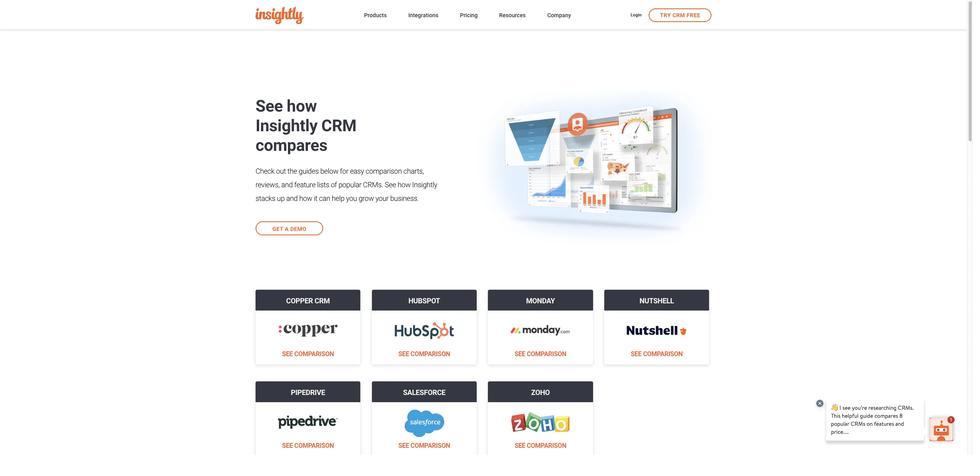 Task type: describe. For each thing, give the bounding box(es) containing it.
copper
[[286, 296, 313, 305]]

try crm free link
[[649, 8, 712, 22]]

comparison for hubspot
[[411, 350, 450, 358]]

see for salesforce
[[399, 442, 409, 449]]

salesforce
[[403, 388, 446, 396]]

a
[[285, 226, 289, 232]]

login
[[631, 12, 642, 18]]

your
[[376, 194, 389, 202]]

see comparison for monday
[[515, 350, 567, 358]]

see comparison link for nutshell
[[631, 350, 683, 358]]

products link
[[364, 10, 387, 21]]

see comparison for copper crm
[[282, 350, 334, 358]]

help
[[332, 194, 345, 202]]

see comparison link for pipedrive
[[282, 442, 334, 449]]

see for monday
[[515, 350, 526, 358]]

see comparison link for zoho
[[515, 442, 567, 449]]

stacks
[[256, 194, 276, 202]]

insightly inside see how insightly crm compares
[[256, 116, 318, 135]]

try crm free button
[[649, 8, 712, 22]]

pricing link
[[460, 10, 478, 21]]

see how insightly crm compares
[[256, 96, 357, 155]]

reviews,
[[256, 180, 280, 189]]

comparison for pipedrive
[[294, 442, 334, 449]]

company
[[548, 12, 571, 18]]

crm for try crm free
[[673, 12, 686, 18]]

crms.
[[363, 180, 383, 189]]

see for hubspot
[[399, 350, 409, 358]]

insightly logo link
[[256, 7, 352, 24]]

feature
[[294, 180, 316, 189]]

see comparison for salesforce
[[399, 442, 450, 449]]

see for zoho
[[515, 442, 526, 449]]

grow
[[359, 194, 374, 202]]

1 vertical spatial and
[[286, 194, 298, 202]]

see comparison for zoho
[[515, 442, 567, 449]]

insightly logo image
[[256, 7, 304, 24]]

copper crm
[[286, 296, 330, 305]]

free
[[687, 12, 701, 18]]

business.
[[391, 194, 419, 202]]

resources link
[[500, 10, 526, 21]]

comparison
[[366, 167, 402, 175]]

see comparison for pipedrive
[[282, 442, 334, 449]]

comparison for zoho
[[527, 442, 567, 449]]

try crm free
[[661, 12, 701, 18]]

below
[[321, 167, 339, 175]]

compares
[[256, 136, 328, 155]]

see inside check out the guides below for easy comparison charts, reviews, and feature lists of popular crms. see how insightly stacks up and how it can help you grow your business.
[[385, 180, 396, 189]]

how inside see how insightly crm compares
[[287, 96, 317, 116]]

0 vertical spatial and
[[281, 180, 293, 189]]

charts,
[[404, 167, 424, 175]]

get a demo
[[273, 226, 307, 232]]

see comparison link for salesforce
[[399, 442, 450, 449]]

out
[[276, 167, 286, 175]]

get
[[273, 226, 283, 232]]

check out the guides below for easy comparison charts, reviews, and feature lists of popular crms. see how insightly stacks up and how it can help you grow your business.
[[256, 167, 438, 202]]

comparison for nutshell
[[644, 350, 683, 358]]



Task type: locate. For each thing, give the bounding box(es) containing it.
check
[[256, 167, 275, 175]]

insightly down charts, at the left of page
[[412, 180, 438, 189]]

integrations link
[[409, 10, 439, 21]]

you
[[346, 194, 357, 202]]

for
[[340, 167, 349, 175]]

nutshell
[[640, 296, 674, 305]]

and
[[281, 180, 293, 189], [286, 194, 298, 202]]

1 vertical spatial how
[[398, 180, 411, 189]]

1 vertical spatial see
[[385, 180, 396, 189]]

crm inside see how insightly crm compares
[[322, 116, 357, 135]]

2 vertical spatial crm
[[315, 296, 330, 305]]

comparison for copper crm
[[294, 350, 334, 358]]

resources
[[500, 12, 526, 18]]

of
[[331, 180, 337, 189]]

see comparison for hubspot
[[399, 350, 450, 358]]

crm
[[673, 12, 686, 18], [322, 116, 357, 135], [315, 296, 330, 305]]

demo
[[290, 226, 307, 232]]

comparison for salesforce
[[411, 442, 450, 449]]

crm for copper crm
[[315, 296, 330, 305]]

lists
[[317, 180, 329, 189]]

popular
[[339, 180, 362, 189]]

comparison for monday
[[527, 350, 567, 358]]

see comparison
[[282, 350, 334, 358], [399, 350, 450, 358], [515, 350, 567, 358], [631, 350, 683, 358], [282, 442, 334, 449], [399, 442, 450, 449], [515, 442, 567, 449]]

see for copper crm
[[282, 350, 293, 358]]

and down the the
[[281, 180, 293, 189]]

0 horizontal spatial insightly
[[256, 116, 318, 135]]

0 horizontal spatial see
[[256, 96, 283, 116]]

monday
[[526, 296, 555, 305]]

2 vertical spatial how
[[299, 194, 312, 202]]

1 horizontal spatial insightly
[[412, 180, 438, 189]]

guides
[[299, 167, 319, 175]]

see comparison link for hubspot
[[399, 350, 450, 358]]

see comparison link for monday
[[515, 350, 567, 358]]

1 horizontal spatial see
[[385, 180, 396, 189]]

1 vertical spatial insightly
[[412, 180, 438, 189]]

zoho
[[532, 388, 550, 396]]

and right up
[[286, 194, 298, 202]]

0 vertical spatial crm
[[673, 12, 686, 18]]

0 vertical spatial how
[[287, 96, 317, 116]]

try
[[661, 12, 671, 18]]

0 vertical spatial see
[[256, 96, 283, 116]]

login link
[[631, 12, 642, 19]]

pipedrive
[[291, 388, 325, 396]]

insightly inside check out the guides below for easy comparison charts, reviews, and feature lists of popular crms. see how insightly stacks up and how it can help you grow your business.
[[412, 180, 438, 189]]

get a demo link
[[256, 221, 324, 235]]

see for pipedrive
[[282, 442, 293, 449]]

see comparison link for copper crm
[[282, 350, 334, 358]]

see
[[282, 350, 293, 358], [399, 350, 409, 358], [515, 350, 526, 358], [631, 350, 642, 358], [282, 442, 293, 449], [399, 442, 409, 449], [515, 442, 526, 449]]

comparison
[[294, 350, 334, 358], [411, 350, 450, 358], [527, 350, 567, 358], [644, 350, 683, 358], [294, 442, 334, 449], [411, 442, 450, 449], [527, 442, 567, 449]]

up
[[277, 194, 285, 202]]

can
[[319, 194, 330, 202]]

see comparison link
[[282, 350, 334, 358], [399, 350, 450, 358], [515, 350, 567, 358], [631, 350, 683, 358], [282, 442, 334, 449], [399, 442, 450, 449], [515, 442, 567, 449]]

it
[[314, 194, 318, 202]]

pricing
[[460, 12, 478, 18]]

1 vertical spatial crm
[[322, 116, 357, 135]]

hubspot
[[409, 296, 440, 305]]

insightly
[[256, 116, 318, 135], [412, 180, 438, 189]]

see comparison for nutshell
[[631, 350, 683, 358]]

see inside see how insightly crm compares
[[256, 96, 283, 116]]

see
[[256, 96, 283, 116], [385, 180, 396, 189]]

insightly up compares on the top of page
[[256, 116, 318, 135]]

0 vertical spatial insightly
[[256, 116, 318, 135]]

easy
[[350, 167, 364, 175]]

company link
[[548, 10, 571, 21]]

products
[[364, 12, 387, 18]]

the
[[288, 167, 297, 175]]

see for nutshell
[[631, 350, 642, 358]]

integrations
[[409, 12, 439, 18]]

crm inside button
[[673, 12, 686, 18]]

how
[[287, 96, 317, 116], [398, 180, 411, 189], [299, 194, 312, 202]]



Task type: vqa. For each thing, say whether or not it's contained in the screenshot.
using inside the using a CRM.
no



